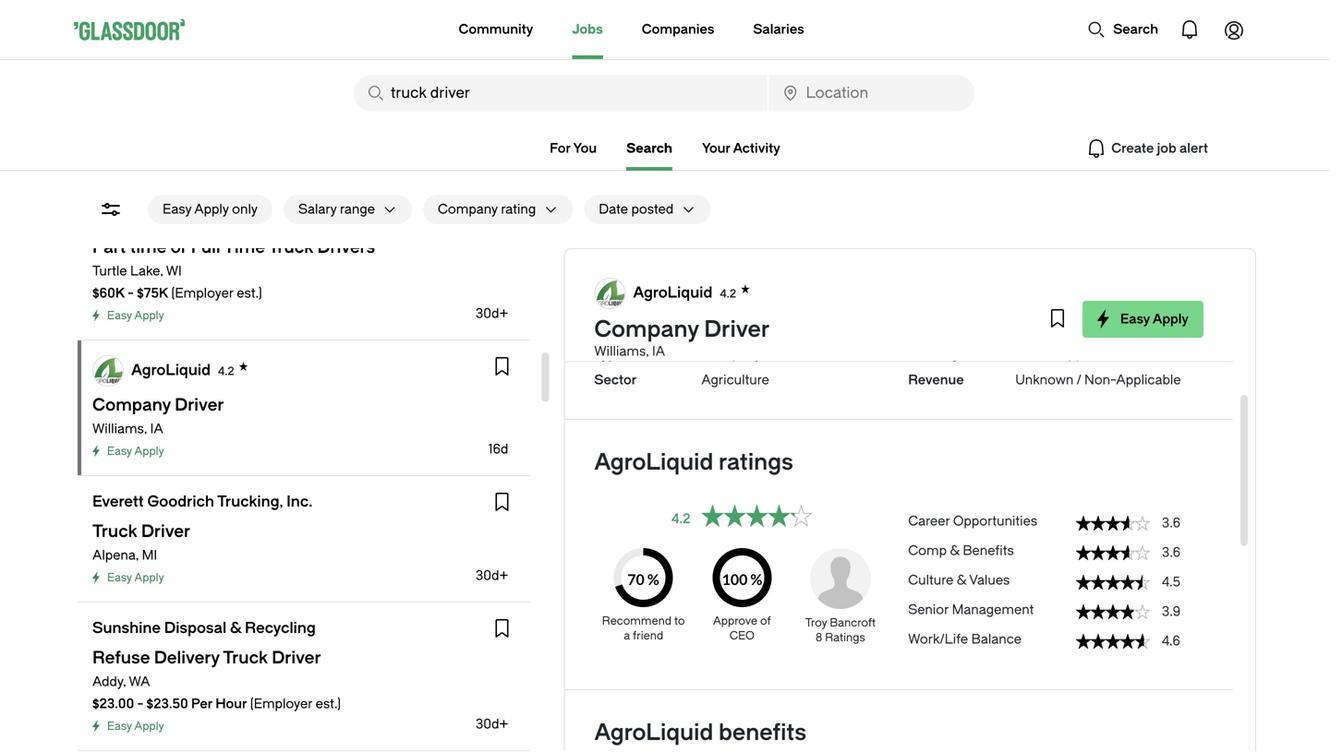 Task type: describe. For each thing, give the bounding box(es) containing it.
trucking,
[[217, 494, 283, 511]]

company for company - private
[[702, 347, 762, 362]]

opportunities
[[953, 514, 1038, 529]]

companies link
[[642, 0, 715, 59]]

community link
[[459, 0, 533, 59]]

unknown / non-applicable
[[1016, 373, 1181, 388]]

200
[[732, 321, 756, 336]]

farm support
[[1016, 347, 1101, 362]]

career
[[908, 514, 950, 529]]

4.2 for the right agroliquid logo
[[720, 288, 736, 301]]

$60k
[[92, 286, 125, 301]]

ratings
[[825, 632, 866, 645]]

agroliquid benefits
[[594, 721, 807, 747]]

est.) inside addy, wa $23.00 - $23.50 per hour (employer est.)
[[316, 697, 341, 712]]

approve
[[713, 615, 758, 628]]

easy apply for alpena, mi
[[107, 572, 164, 585]]

$23.50
[[146, 697, 188, 712]]

to for 51
[[717, 321, 729, 336]]

companies
[[642, 22, 715, 37]]

williams, inside company driver williams, ia
[[594, 344, 649, 359]]

everett
[[92, 494, 144, 511]]

career opportunities
[[908, 514, 1038, 529]]

comp
[[908, 544, 947, 559]]

recycling
[[245, 620, 316, 638]]

(employer inside addy, wa $23.00 - $23.50 per hour (employer est.)
[[250, 697, 312, 712]]

apply left only
[[194, 202, 229, 217]]

sector
[[594, 373, 637, 388]]

approve of ceo
[[713, 615, 771, 643]]

values
[[969, 573, 1010, 589]]

a
[[624, 630, 630, 643]]

salary
[[298, 202, 337, 217]]

hour
[[215, 697, 247, 712]]

easy up wi
[[163, 202, 192, 217]]

troy bancroft 8 ratings
[[805, 617, 876, 645]]

status for senior management
[[1076, 605, 1150, 620]]

senior management 3.9 stars out of 5 element
[[908, 594, 1204, 624]]

jobs link
[[572, 0, 603, 59]]

0 horizontal spatial ia
[[150, 422, 163, 437]]

status for work/life balance
[[1076, 635, 1150, 650]]

everett goodrich trucking, inc.
[[92, 494, 313, 511]]

0 horizontal spatial agroliquid logo image
[[93, 357, 123, 386]]

agriculture
[[702, 373, 770, 388]]

benefits
[[963, 544, 1014, 559]]

salaries link
[[753, 0, 804, 59]]

salary range
[[298, 202, 375, 217]]

private
[[774, 347, 817, 362]]

1 30d+ from the top
[[476, 306, 509, 322]]

& for values
[[957, 573, 967, 589]]

easy up applicable
[[1121, 312, 1150, 327]]

30d+ for inc.
[[476, 569, 509, 584]]

work/life balance 4.6 stars out of 5 element
[[908, 624, 1204, 653]]

est.) inside turtle lake, wi $60k - $75k (employer est.)
[[237, 286, 262, 301]]

51
[[702, 321, 713, 336]]

addy, wa $23.00 - $23.50 per hour (employer est.)
[[92, 675, 341, 712]]

status for career opportunities
[[1076, 516, 1150, 531]]

apply down the $75k
[[134, 310, 164, 322]]

senior management
[[908, 603, 1034, 618]]

wi
[[166, 264, 182, 279]]

1 vertical spatial search
[[627, 141, 673, 156]]

30d+ for recycling
[[476, 717, 509, 733]]

2 vertical spatial 4.2
[[672, 512, 691, 527]]

4.6
[[1162, 634, 1181, 650]]

revenue
[[908, 373, 964, 388]]

for
[[550, 141, 571, 156]]

you
[[573, 141, 597, 156]]

non-
[[1085, 373, 1116, 388]]

alpena,
[[92, 548, 139, 564]]

work/life balance
[[908, 632, 1022, 648]]

for you
[[550, 141, 597, 156]]

51 to 200 employees
[[702, 321, 828, 336]]

easy apply only
[[163, 202, 258, 217]]

Search location field
[[769, 75, 975, 112]]

employees
[[759, 321, 828, 336]]

benefits
[[719, 721, 807, 747]]

company overview
[[594, 264, 800, 290]]

support
[[1051, 347, 1101, 362]]

ia inside company driver williams, ia
[[652, 344, 665, 359]]

easy apply inside easy apply button
[[1121, 312, 1189, 327]]

apply up applicable
[[1153, 312, 1189, 327]]

culture & values 4.5 stars out of 5 element
[[908, 565, 1204, 594]]

open filter menu image
[[100, 199, 122, 221]]

your
[[702, 141, 731, 156]]

ratings
[[719, 450, 794, 476]]

recommend
[[602, 615, 672, 628]]

company rating trends element
[[908, 505, 1204, 661]]

status down ratings at the bottom right of the page
[[702, 505, 813, 528]]

easy down alpena,
[[107, 572, 132, 585]]

none field search keyword
[[354, 75, 767, 112]]

4.2 stars out of 5 image
[[702, 505, 813, 534]]

goodrich
[[147, 494, 214, 511]]

senior
[[908, 603, 949, 618]]

culture
[[908, 573, 954, 589]]

company - private
[[702, 347, 817, 362]]

friend
[[633, 630, 664, 643]]

alpena, mi
[[92, 548, 157, 564]]

3.9
[[1162, 605, 1181, 620]]

to for recommend
[[674, 615, 685, 628]]

jobs
[[572, 22, 603, 37]]

type
[[594, 347, 624, 362]]



Task type: vqa. For each thing, say whether or not it's contained in the screenshot.
"other" to the top
no



Task type: locate. For each thing, give the bounding box(es) containing it.
status left 4.5
[[1076, 576, 1150, 590]]

1 horizontal spatial ia
[[652, 344, 665, 359]]

status inside comp & benefits 3.6 stars out of 5 element
[[1076, 546, 1150, 561]]

salaries
[[753, 22, 804, 37]]

1 vertical spatial (employer
[[250, 697, 312, 712]]

driver
[[704, 317, 770, 343]]

est.) down 'recycling'
[[316, 697, 341, 712]]

2 30d+ from the top
[[476, 569, 509, 584]]

(employer inside turtle lake, wi $60k - $75k (employer est.)
[[171, 286, 234, 301]]

16d
[[489, 442, 509, 457]]

0 horizontal spatial est.)
[[237, 286, 262, 301]]

company for company overview
[[594, 264, 699, 290]]

& inside comp & benefits 3.6 stars out of 5 element
[[950, 544, 960, 559]]

2 vertical spatial &
[[230, 620, 241, 638]]

2 horizontal spatial -
[[765, 347, 771, 362]]

2 vertical spatial 30d+
[[476, 717, 509, 733]]

0 vertical spatial &
[[950, 544, 960, 559]]

/
[[1077, 373, 1081, 388]]

williams, down size
[[594, 344, 649, 359]]

- left the $75k
[[128, 286, 134, 301]]

easy apply down "alpena, mi"
[[107, 572, 164, 585]]

agroliquid logo image
[[595, 279, 625, 309], [93, 357, 123, 386]]

easy apply down $23.00
[[107, 721, 164, 734]]

comp & benefits 3.6 stars out of 5 element
[[908, 535, 1204, 565]]

- inside turtle lake, wi $60k - $75k (employer est.)
[[128, 286, 134, 301]]

2 none field from the left
[[769, 75, 975, 112]]

of
[[760, 615, 771, 628]]

1 vertical spatial 30d+
[[476, 569, 509, 584]]

inc.
[[287, 494, 313, 511]]

0 vertical spatial search
[[1114, 22, 1159, 37]]

- down wa
[[137, 697, 143, 712]]

williams, ia
[[92, 422, 163, 437]]

size
[[594, 321, 622, 336]]

status for culture & values
[[1076, 576, 1150, 590]]

lake,
[[130, 264, 163, 279]]

0 vertical spatial williams,
[[594, 344, 649, 359]]

turtle lake, wi $60k - $75k (employer est.)
[[92, 264, 262, 301]]

1 vertical spatial to
[[674, 615, 685, 628]]

easy apply down williams, ia
[[107, 445, 164, 458]]

date posted
[[599, 202, 674, 217]]

1 none field from the left
[[354, 75, 767, 112]]

apply down williams, ia
[[134, 445, 164, 458]]

&
[[950, 544, 960, 559], [957, 573, 967, 589], [230, 620, 241, 638]]

status inside senior management 3.9 stars out of 5 element
[[1076, 605, 1150, 620]]

easy apply only button
[[148, 195, 273, 225]]

bancroft
[[830, 617, 876, 630]]

disposal
[[164, 620, 227, 638]]

williams,
[[594, 344, 649, 359], [92, 422, 147, 437]]

company up size
[[594, 264, 699, 290]]

status
[[702, 505, 813, 528], [1076, 516, 1150, 531], [1076, 546, 1150, 561], [1076, 576, 1150, 590], [1076, 605, 1150, 620], [1076, 635, 1150, 650]]

search
[[1114, 22, 1159, 37], [627, 141, 673, 156]]

1 vertical spatial &
[[957, 573, 967, 589]]

status inside work/life balance 4.6 stars out of 5 element
[[1076, 635, 1150, 650]]

0 vertical spatial to
[[717, 321, 729, 336]]

balance
[[972, 632, 1022, 648]]

apply down mi
[[134, 572, 164, 585]]

company inside popup button
[[438, 202, 498, 217]]

none field search location
[[769, 75, 975, 112]]

0 horizontal spatial none field
[[354, 75, 767, 112]]

& left values
[[957, 573, 967, 589]]

1 horizontal spatial 4.2
[[672, 512, 691, 527]]

to right '51'
[[717, 321, 729, 336]]

status inside "culture & values 4.5 stars out of 5" element
[[1076, 576, 1150, 590]]

farm
[[1016, 347, 1048, 362]]

range
[[340, 202, 375, 217]]

agroliquid ratings
[[594, 450, 794, 476]]

-
[[128, 286, 134, 301], [765, 347, 771, 362], [137, 697, 143, 712]]

posted
[[631, 202, 674, 217]]

applicable
[[1116, 373, 1181, 388]]

company up type
[[594, 317, 699, 343]]

company driver williams, ia
[[594, 317, 770, 359]]

status up comp & benefits 3.6 stars out of 5 element
[[1076, 516, 1150, 531]]

easy down $60k
[[107, 310, 132, 322]]

date posted button
[[584, 195, 674, 225]]

for you link
[[550, 141, 597, 156]]

wa
[[129, 675, 150, 690]]

0 vertical spatial -
[[128, 286, 134, 301]]

0 vertical spatial ia
[[652, 344, 665, 359]]

industry
[[908, 347, 960, 362]]

0 horizontal spatial search
[[627, 141, 673, 156]]

1 horizontal spatial search
[[1114, 22, 1159, 37]]

career opportunities 3.6 stars out of 5 element
[[908, 505, 1204, 535]]

company inside company driver williams, ia
[[594, 317, 699, 343]]

easy down $23.00
[[107, 721, 132, 734]]

rating
[[501, 202, 536, 217]]

4.5
[[1162, 575, 1181, 590]]

company
[[438, 202, 498, 217], [594, 264, 699, 290], [594, 317, 699, 343], [702, 347, 762, 362]]

3.6 for comp & benefits
[[1162, 546, 1181, 561]]

0 vertical spatial agroliquid logo image
[[595, 279, 625, 309]]

est.) down only
[[237, 286, 262, 301]]

unknown
[[1016, 373, 1074, 388]]

2 horizontal spatial 4.2
[[720, 288, 736, 301]]

1 vertical spatial 4.2
[[218, 365, 234, 378]]

company left rating
[[438, 202, 498, 217]]

salary range button
[[284, 195, 375, 225]]

company ratings element
[[594, 549, 890, 646]]

1 vertical spatial est.)
[[316, 697, 341, 712]]

your activity link
[[702, 141, 781, 156]]

easy apply button
[[1083, 301, 1204, 338]]

status for comp & benefits
[[1076, 546, 1150, 561]]

easy apply for williams, ia
[[107, 445, 164, 458]]

company down driver
[[702, 347, 762, 362]]

- inside addy, wa $23.00 - $23.50 per hour (employer est.)
[[137, 697, 143, 712]]

3.6 for career opportunities
[[1162, 516, 1181, 531]]

2 vertical spatial -
[[137, 697, 143, 712]]

recommend to a friend
[[602, 615, 685, 643]]

addy,
[[92, 675, 126, 690]]

0 horizontal spatial williams,
[[92, 422, 147, 437]]

williams, up the everett
[[92, 422, 147, 437]]

& inside "culture & values 4.5 stars out of 5" element
[[957, 573, 967, 589]]

status inside career opportunities 3.6 stars out of 5 element
[[1076, 516, 1150, 531]]

easy apply down the $75k
[[107, 310, 164, 322]]

ia right type
[[652, 344, 665, 359]]

company rating
[[438, 202, 536, 217]]

easy apply up applicable
[[1121, 312, 1189, 327]]

to inside 'recommend to a friend'
[[674, 615, 685, 628]]

ia up goodrich
[[150, 422, 163, 437]]

per
[[191, 697, 212, 712]]

activity
[[733, 141, 781, 156]]

company for company rating
[[438, 202, 498, 217]]

$23.00
[[92, 697, 134, 712]]

0 horizontal spatial -
[[128, 286, 134, 301]]

1 vertical spatial ia
[[150, 422, 163, 437]]

search link
[[627, 141, 673, 171]]

0 vertical spatial 3.6
[[1162, 516, 1181, 531]]

troy
[[805, 617, 827, 630]]

company rating button
[[423, 195, 536, 225]]

1 vertical spatial agroliquid logo image
[[93, 357, 123, 386]]

0 vertical spatial 4.2
[[720, 288, 736, 301]]

1 horizontal spatial est.)
[[316, 697, 341, 712]]

3 30d+ from the top
[[476, 717, 509, 733]]

1 vertical spatial williams,
[[92, 422, 147, 437]]

status left 3.9
[[1076, 605, 1150, 620]]

your activity
[[702, 141, 781, 156]]

None field
[[354, 75, 767, 112], [769, 75, 975, 112]]

& for benefits
[[950, 544, 960, 559]]

1 horizontal spatial -
[[137, 697, 143, 712]]

culture & values
[[908, 573, 1010, 589]]

& right the "disposal"
[[230, 620, 241, 638]]

1 horizontal spatial (employer
[[250, 697, 312, 712]]

apply down $23.50
[[134, 721, 164, 734]]

0 horizontal spatial to
[[674, 615, 685, 628]]

sunshine disposal & recycling
[[92, 620, 316, 638]]

search inside button
[[1114, 22, 1159, 37]]

(employer right hour
[[250, 697, 312, 712]]

(employer down wi
[[171, 286, 234, 301]]

1 vertical spatial 3.6
[[1162, 546, 1181, 561]]

agroliquid logo image up size
[[595, 279, 625, 309]]

30d+
[[476, 306, 509, 322], [476, 569, 509, 584], [476, 717, 509, 733]]

Search keyword field
[[354, 75, 767, 112]]

status up "culture & values 4.5 stars out of 5" element
[[1076, 546, 1150, 561]]

easy down williams, ia
[[107, 445, 132, 458]]

status left '4.6'
[[1076, 635, 1150, 650]]

0 vertical spatial (employer
[[171, 286, 234, 301]]

agroliquid
[[633, 285, 713, 302], [131, 362, 211, 379], [594, 450, 714, 476], [594, 721, 714, 747]]

management
[[952, 603, 1034, 618]]

easy
[[163, 202, 192, 217], [107, 310, 132, 322], [1121, 312, 1150, 327], [107, 445, 132, 458], [107, 572, 132, 585], [107, 721, 132, 734]]

0 horizontal spatial (employer
[[171, 286, 234, 301]]

4.2 for the left agroliquid logo
[[218, 365, 234, 378]]

1 horizontal spatial williams,
[[594, 344, 649, 359]]

1 horizontal spatial agroliquid logo image
[[595, 279, 625, 309]]

1 vertical spatial -
[[765, 347, 771, 362]]

0 vertical spatial 30d+
[[476, 306, 509, 322]]

to right recommend
[[674, 615, 685, 628]]

easy apply for $60k - $75k
[[107, 310, 164, 322]]

2 3.6 from the top
[[1162, 546, 1181, 561]]

agroliquid logo image up williams, ia
[[93, 357, 123, 386]]

only
[[232, 202, 258, 217]]

ceo
[[730, 630, 755, 643]]

$75k
[[137, 286, 168, 301]]

0 horizontal spatial 4.2
[[218, 365, 234, 378]]

1 3.6 from the top
[[1162, 516, 1181, 531]]

work/life
[[908, 632, 968, 648]]

search button
[[1078, 11, 1168, 48]]

8
[[816, 632, 823, 645]]

1 horizontal spatial to
[[717, 321, 729, 336]]

est.)
[[237, 286, 262, 301], [316, 697, 341, 712]]

comp & benefits
[[908, 544, 1014, 559]]

0 vertical spatial est.)
[[237, 286, 262, 301]]

& right comp
[[950, 544, 960, 559]]

1 horizontal spatial none field
[[769, 75, 975, 112]]

overview
[[704, 264, 800, 290]]

- down 51 to 200 employees
[[765, 347, 771, 362]]



